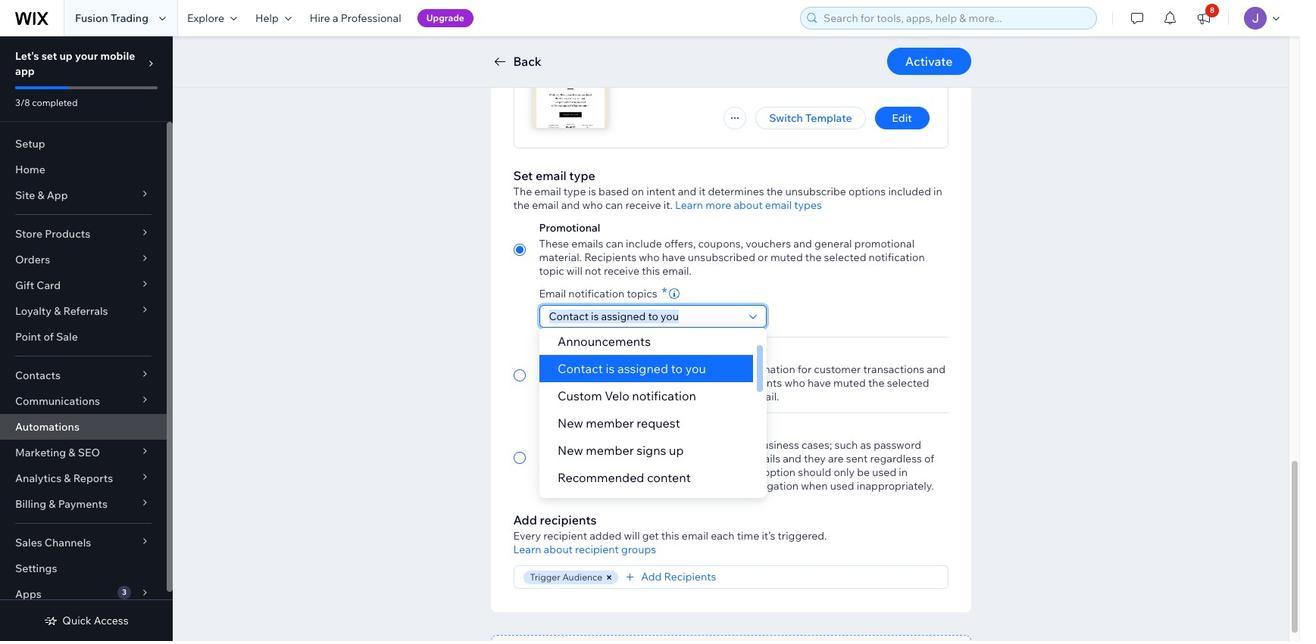 Task type: describe. For each thing, give the bounding box(es) containing it.
upgrade
[[426, 12, 464, 23]]

notification inside email notification topics *
[[568, 287, 625, 301]]

the email type is based on intent and it determines the unsubscribe options included in the email and who can receive it.
[[513, 185, 942, 212]]

a
[[333, 11, 338, 25]]

& for site
[[37, 189, 44, 202]]

promoting
[[602, 498, 662, 513]]

0 horizontal spatial for
[[584, 498, 600, 513]]

activate
[[905, 54, 953, 69]]

can inside promotional these emails can include offers, coupons, vouchers and general promotional material. recipients who have unsubscribed or muted the selected notification topic will not receive this email.
[[606, 237, 623, 251]]

who inside promotional these emails can include offers, coupons, vouchers and general promotional material. recipients who have unsubscribed or muted the selected notification topic will not receive this email.
[[639, 251, 660, 264]]

every
[[513, 530, 541, 543]]

custom velo notification
[[557, 389, 696, 404]]

gift card button
[[0, 273, 167, 298]]

recipients
[[540, 513, 597, 528]]

promotional
[[854, 237, 915, 251]]

will inside the add recipients every recipient added will get this email each time it's triggered. learn about recipient groups
[[624, 530, 640, 543]]

such inside business critical these emails should be sent only for critical business cases; such as password reset. recipients are unable to mute these emails and they are sent regardless of the recipient's consent to receive emails. this option should only be used in extreme cases as it may expose you to legal litigation when used inappropriately.
[[834, 439, 858, 452]]

loyalty
[[15, 305, 52, 318]]

email
[[539, 287, 566, 301]]

unsubscribed
[[688, 251, 755, 264]]

triggered.
[[778, 530, 827, 543]]

information
[[738, 363, 795, 377]]

provide
[[606, 363, 643, 377]]

will inside business transactional these emails provide essential business information for customer transactions and activities; such as order confirmations. recipients who have muted the selected email notification topic will not receive this email.
[[654, 390, 670, 404]]

it.
[[663, 198, 673, 212]]

Email notification topics field
[[544, 306, 744, 327]]

point of sale link
[[0, 324, 167, 350]]

types
[[794, 198, 822, 212]]

setup
[[15, 137, 45, 151]]

and inside business transactional these emails provide essential business information for customer transactions and activities; such as order confirmations. recipients who have muted the selected email notification topic will not receive this email.
[[927, 363, 945, 377]]

consent
[[611, 466, 651, 480]]

point
[[15, 330, 41, 344]]

switch template
[[769, 111, 852, 125]]

card
[[37, 279, 61, 292]]

the down set
[[513, 198, 530, 212]]

who for transactional
[[784, 377, 805, 390]]

& for loyalty
[[54, 305, 61, 318]]

receive inside business critical these emails should be sent only for critical business cases; such as password reset. recipients are unable to mute these emails and they are sent regardless of the recipient's consent to receive emails. this option should only be used in extreme cases as it may expose you to legal litigation when used inappropriately.
[[666, 466, 701, 480]]

loyalty & referrals button
[[0, 298, 167, 324]]

contact is assigned to you
[[557, 361, 706, 377]]

point of sale
[[15, 330, 78, 344]]

recipient up "audience"
[[575, 543, 619, 557]]

automations
[[15, 420, 79, 434]]

is inside 'the email type is based on intent and it determines the unsubscribe options included in the email and who can receive it.'
[[588, 185, 596, 198]]

tips
[[557, 498, 581, 513]]

quick access button
[[44, 614, 129, 628]]

channels
[[45, 536, 91, 550]]

business critical these emails should be sent only for critical business cases; such as password reset. recipients are unable to mute these emails and they are sent regardless of the recipient's consent to receive emails. this option should only be used in extreme cases as it may expose you to legal litigation when used inappropriately.
[[539, 423, 934, 493]]

type for the email type is based on intent and it determines the unsubscribe options included in the email and who can receive it.
[[563, 185, 586, 198]]

order
[[627, 377, 654, 390]]

in inside 'the email type is based on intent and it determines the unsubscribe options included in the email and who can receive it.'
[[933, 185, 942, 198]]

sales channels button
[[0, 530, 167, 556]]

let's set up your mobile app
[[15, 49, 135, 78]]

include
[[626, 237, 662, 251]]

preview image
[[532, 52, 608, 128]]

have inside promotional these emails can include offers, coupons, vouchers and general promotional material. recipients who have unsubscribed or muted the selected notification topic will not receive this email.
[[662, 251, 685, 264]]

promotional
[[539, 221, 600, 235]]

marketing
[[15, 446, 66, 460]]

this inside the add recipients every recipient added will get this email each time it's triggered. learn about recipient groups
[[661, 530, 679, 543]]

muted inside business transactional these emails provide essential business information for customer transactions and activities; such as order confirmations. recipients who have muted the selected email notification topic will not receive this email.
[[833, 377, 866, 390]]

notification inside list box
[[632, 389, 696, 404]]

member for request
[[585, 416, 633, 431]]

app
[[47, 189, 68, 202]]

billing
[[15, 498, 46, 511]]

1 horizontal spatial used
[[872, 466, 896, 480]]

2 vertical spatial as
[[612, 480, 623, 493]]

edit button
[[875, 107, 929, 130]]

learn inside the add recipients every recipient added will get this email each time it's triggered. learn about recipient groups
[[513, 543, 541, 557]]

topics
[[627, 287, 657, 301]]

business inside business transactional these emails provide essential business information for customer transactions and activities; such as order confirmations. recipients who have muted the selected email notification topic will not receive this email.
[[692, 363, 736, 377]]

explore
[[187, 11, 224, 25]]

when
[[801, 480, 828, 493]]

let's
[[15, 49, 39, 63]]

may
[[635, 480, 656, 493]]

learn more about email types
[[675, 198, 822, 212]]

emails inside business transactional these emails provide essential business information for customer transactions and activities; such as order confirmations. recipients who have muted the selected email notification topic will not receive this email.
[[571, 363, 603, 377]]

gift
[[15, 279, 34, 292]]

seo
[[78, 446, 100, 460]]

recipient down recipients in the bottom of the page
[[543, 530, 587, 543]]

the left the 'types'
[[767, 185, 783, 198]]

0 horizontal spatial critical
[[586, 423, 620, 436]]

to left legal
[[716, 480, 726, 493]]

email right the
[[532, 198, 559, 212]]

template
[[805, 111, 852, 125]]

muted inside promotional these emails can include offers, coupons, vouchers and general promotional material. recipients who have unsubscribed or muted the selected notification topic will not receive this email.
[[770, 251, 803, 264]]

will inside promotional these emails can include offers, coupons, vouchers and general promotional material. recipients who have unsubscribed or muted the selected notification topic will not receive this email.
[[567, 264, 583, 278]]

1 vertical spatial should
[[798, 466, 831, 480]]

unsubscribe
[[785, 185, 846, 198]]

and inside business critical these emails should be sent only for critical business cases; such as password reset. recipients are unable to mute these emails and they are sent regardless of the recipient's consent to receive emails. this option should only be used in extreme cases as it may expose you to legal litigation when used inappropriately.
[[783, 452, 801, 466]]

it inside business critical these emails should be sent only for critical business cases; such as password reset. recipients are unable to mute these emails and they are sent regardless of the recipient's consent to receive emails. this option should only be used in extreme cases as it may expose you to legal litigation when used inappropriately.
[[626, 480, 632, 493]]

of inside sidebar element
[[44, 330, 54, 344]]

hire a professional link
[[301, 0, 410, 36]]

list box containing announcements
[[539, 328, 766, 519]]

cases
[[582, 480, 610, 493]]

added
[[590, 530, 621, 543]]

topic inside promotional these emails can include offers, coupons, vouchers and general promotional material. recipients who have unsubscribed or muted the selected notification topic will not receive this email.
[[539, 264, 564, 278]]

email. inside promotional these emails can include offers, coupons, vouchers and general promotional material. recipients who have unsubscribed or muted the selected notification topic will not receive this email.
[[662, 264, 692, 278]]

email right set
[[536, 168, 566, 183]]

& for marketing
[[68, 446, 75, 460]]

you inside business critical these emails should be sent only for critical business cases; such as password reset. recipients are unable to mute these emails and they are sent regardless of the recipient's consent to receive emails. this option should only be used in extreme cases as it may expose you to legal litigation when used inappropriately.
[[696, 480, 714, 493]]

Search for tools, apps, help & more... field
[[819, 8, 1092, 29]]

as inside business transactional these emails provide essential business information for customer transactions and activities; such as order confirmations. recipients who have muted the selected email notification topic will not receive this email.
[[614, 377, 625, 390]]

emails up "litigation"
[[748, 452, 780, 466]]

notification inside promotional these emails can include offers, coupons, vouchers and general promotional material. recipients who have unsubscribed or muted the selected notification topic will not receive this email.
[[869, 251, 925, 264]]

tips for promoting site
[[557, 498, 685, 513]]

0 horizontal spatial used
[[830, 480, 854, 493]]

analytics & reports
[[15, 472, 113, 486]]

business inside business critical these emails should be sent only for critical business cases; such as password reset. recipients are unable to mute these emails and they are sent regardless of the recipient's consent to receive emails. this option should only be used in extreme cases as it may expose you to legal litigation when used inappropriately.
[[756, 439, 799, 452]]

the inside business critical these emails should be sent only for critical business cases; such as password reset. recipients are unable to mute these emails and they are sent regardless of the recipient's consent to receive emails. this option should only be used in extreme cases as it may expose you to legal litigation when used inappropriately.
[[539, 466, 555, 480]]

selected inside business transactional these emails provide essential business information for customer transactions and activities; such as order confirmations. recipients who have muted the selected email notification topic will not receive this email.
[[887, 377, 929, 390]]

email inside the add recipients every recipient added will get this email each time it's triggered. learn about recipient groups
[[682, 530, 708, 543]]

orders button
[[0, 247, 167, 273]]

based
[[599, 185, 629, 198]]

email inside business transactional these emails provide essential business information for customer transactions and activities; such as order confirmations. recipients who have muted the selected email notification topic will not receive this email.
[[539, 390, 566, 404]]

app
[[15, 64, 35, 78]]

member for signs
[[585, 443, 633, 458]]

litigation
[[755, 480, 799, 493]]

communications button
[[0, 389, 167, 414]]

payments
[[58, 498, 108, 511]]

email left the 'types'
[[765, 198, 792, 212]]

of inside business critical these emails should be sent only for critical business cases; such as password reset. recipients are unable to mute these emails and they are sent regardless of the recipient's consent to receive emails. this option should only be used in extreme cases as it may expose you to legal litigation when used inappropriately.
[[924, 452, 934, 466]]

not inside business transactional these emails provide essential business information for customer transactions and activities; such as order confirmations. recipients who have muted the selected email notification topic will not receive this email.
[[673, 390, 689, 404]]

recipients inside business critical these emails should be sent only for critical business cases; such as password reset. recipients are unable to mute these emails and they are sent regardless of the recipient's consent to receive emails. this option should only be used in extreme cases as it may expose you to legal litigation when used inappropriately.
[[569, 452, 621, 466]]

extreme
[[539, 480, 580, 493]]

contact is assigned to you option
[[539, 355, 753, 383]]

home
[[15, 163, 45, 177]]

regardless
[[870, 452, 922, 466]]

these inside promotional these emails can include offers, coupons, vouchers and general promotional material. recipients who have unsubscribed or muted the selected notification topic will not receive this email.
[[539, 237, 569, 251]]

you inside option
[[685, 361, 706, 377]]

switch
[[769, 111, 803, 125]]

learn more about email types link
[[675, 198, 822, 212]]

automations link
[[0, 414, 167, 440]]

it's
[[762, 530, 775, 543]]

the inside promotional these emails can include offers, coupons, vouchers and general promotional material. recipients who have unsubscribed or muted the selected notification topic will not receive this email.
[[805, 251, 822, 264]]

1 are from the left
[[624, 452, 639, 466]]

essential
[[646, 363, 690, 377]]

content
[[647, 470, 690, 486]]

business for business transactional these emails provide essential business information for customer transactions and activities; such as order confirmations. recipients who have muted the selected email notification topic will not receive this email.
[[539, 347, 584, 361]]

inappropriately.
[[857, 480, 934, 493]]

0 horizontal spatial should
[[606, 439, 639, 452]]

about inside the add recipients every recipient added will get this email each time it's triggered. learn about recipient groups
[[544, 543, 573, 557]]

upgrade button
[[417, 9, 473, 27]]

receive inside 'the email type is based on intent and it determines the unsubscribe options included in the email and who can receive it.'
[[625, 198, 661, 212]]

to left mute
[[678, 452, 688, 466]]



Task type: vqa. For each thing, say whether or not it's contained in the screenshot.
RECOMMENDED
yes



Task type: locate. For each thing, give the bounding box(es) containing it.
learn up the trigger
[[513, 543, 541, 557]]

1 horizontal spatial business
[[756, 439, 799, 452]]

this
[[642, 264, 660, 278], [729, 390, 748, 404], [661, 530, 679, 543]]

transactional
[[586, 347, 651, 361]]

and right 'it.'
[[678, 185, 696, 198]]

emails inside promotional these emails can include offers, coupons, vouchers and general promotional material. recipients who have unsubscribed or muted the selected notification topic will not receive this email.
[[571, 237, 603, 251]]

0 vertical spatial is
[[588, 185, 596, 198]]

0 horizontal spatial in
[[899, 466, 908, 480]]

set
[[41, 49, 57, 63]]

1 vertical spatial business
[[539, 423, 584, 436]]

settings
[[15, 562, 57, 576]]

who for email
[[582, 198, 603, 212]]

receive up site
[[666, 466, 701, 480]]

such
[[588, 377, 612, 390], [834, 439, 858, 452]]

is left based
[[588, 185, 596, 198]]

3/8 completed
[[15, 97, 78, 108]]

emails.
[[704, 466, 738, 480]]

they
[[804, 452, 826, 466]]

fusion
[[75, 11, 108, 25]]

1 horizontal spatial critical
[[720, 439, 753, 452]]

1 horizontal spatial who
[[639, 251, 660, 264]]

unable
[[642, 452, 675, 466]]

1 horizontal spatial of
[[924, 452, 934, 466]]

0 vertical spatial will
[[567, 264, 583, 278]]

type down set email type
[[563, 185, 586, 198]]

1 vertical spatial topic
[[627, 390, 652, 404]]

0 horizontal spatial sent
[[657, 439, 678, 452]]

0 horizontal spatial about
[[544, 543, 573, 557]]

0 horizontal spatial it
[[626, 480, 632, 493]]

1 vertical spatial be
[[857, 466, 870, 480]]

trigger audience
[[530, 572, 602, 583]]

are up recommended content
[[624, 452, 639, 466]]

it left may
[[626, 480, 632, 493]]

1 vertical spatial member
[[585, 443, 633, 458]]

1 horizontal spatial only
[[834, 466, 855, 480]]

8 button
[[1187, 0, 1221, 36]]

0 vertical spatial of
[[44, 330, 54, 344]]

email. up *
[[662, 264, 692, 278]]

0 vertical spatial business
[[692, 363, 736, 377]]

fusion trading
[[75, 11, 149, 25]]

1 vertical spatial as
[[860, 439, 871, 452]]

add inside the add recipients every recipient added will get this email each time it's triggered. learn about recipient groups
[[513, 513, 537, 528]]

store
[[15, 227, 42, 241]]

about right more
[[734, 198, 763, 212]]

1 horizontal spatial sent
[[846, 452, 868, 466]]

are right they
[[828, 452, 844, 466]]

only right they
[[834, 466, 855, 480]]

should down new member request
[[606, 439, 639, 452]]

site & app
[[15, 189, 68, 202]]

as up the tips for promoting site at the bottom of the page
[[612, 480, 623, 493]]

email. inside business transactional these emails provide essential business information for customer transactions and activities; such as order confirmations. recipients who have muted the selected email notification topic will not receive this email.
[[750, 390, 779, 404]]

not up email notification topics *
[[585, 264, 601, 278]]

is inside option
[[605, 361, 614, 377]]

2 are from the left
[[828, 452, 844, 466]]

0 horizontal spatial selected
[[824, 251, 866, 264]]

notification inside business transactional these emails provide essential business information for customer transactions and activities; such as order confirmations. recipients who have muted the selected email notification topic will not receive this email.
[[568, 390, 624, 404]]

1 vertical spatial for
[[704, 439, 718, 452]]

and inside promotional these emails can include offers, coupons, vouchers and general promotional material. recipients who have unsubscribed or muted the selected notification topic will not receive this email.
[[793, 237, 812, 251]]

announcements
[[557, 334, 650, 349]]

0 horizontal spatial is
[[588, 185, 596, 198]]

& right billing
[[49, 498, 56, 511]]

who inside business transactional these emails provide essential business information for customer transactions and activities; such as order confirmations. recipients who have muted the selected email notification topic will not receive this email.
[[784, 377, 805, 390]]

0 vertical spatial up
[[59, 49, 73, 63]]

add down groups
[[641, 571, 662, 584]]

0 vertical spatial who
[[582, 198, 603, 212]]

intent
[[646, 185, 675, 198]]

for for information
[[798, 363, 812, 377]]

critical up this
[[720, 439, 753, 452]]

will up "request"
[[654, 390, 670, 404]]

1 horizontal spatial learn
[[675, 198, 703, 212]]

2 business from the top
[[539, 423, 584, 436]]

notification down contact
[[568, 390, 624, 404]]

0 vertical spatial be
[[641, 439, 654, 452]]

2 horizontal spatial will
[[654, 390, 670, 404]]

0 horizontal spatial learn
[[513, 543, 541, 557]]

you
[[685, 361, 706, 377], [696, 480, 714, 493]]

receive inside business transactional these emails provide essential business information for customer transactions and activities; such as order confirmations. recipients who have muted the selected email notification topic will not receive this email.
[[691, 390, 727, 404]]

can
[[605, 198, 623, 212], [606, 237, 623, 251]]

2 vertical spatial for
[[584, 498, 600, 513]]

who up promotional
[[582, 198, 603, 212]]

confirmations.
[[657, 377, 727, 390]]

recipients inside business transactional these emails provide essential business information for customer transactions and activities; such as order confirmations. recipients who have muted the selected email notification topic will not receive this email.
[[730, 377, 782, 390]]

0 vertical spatial such
[[588, 377, 612, 390]]

who left offers,
[[639, 251, 660, 264]]

2 member from the top
[[585, 443, 633, 458]]

to
[[671, 361, 682, 377], [678, 452, 688, 466], [653, 466, 663, 480], [716, 480, 726, 493]]

these up 'custom'
[[539, 363, 569, 377]]

1 vertical spatial only
[[834, 466, 855, 480]]

can left on
[[605, 198, 623, 212]]

mute
[[690, 452, 716, 466]]

0 vertical spatial only
[[681, 439, 702, 452]]

sidebar element
[[0, 36, 173, 642]]

add up the every
[[513, 513, 537, 528]]

3 these from the top
[[539, 439, 569, 452]]

settings link
[[0, 556, 167, 582]]

it left the determines
[[699, 185, 706, 198]]

velo
[[604, 389, 629, 404]]

up right set
[[59, 49, 73, 63]]

will
[[567, 264, 583, 278], [654, 390, 670, 404], [624, 530, 640, 543]]

member up the recommended
[[585, 443, 633, 458]]

0 vertical spatial business
[[539, 347, 584, 361]]

these
[[539, 237, 569, 251], [539, 363, 569, 377], [539, 439, 569, 452]]

help button
[[246, 0, 301, 36]]

2 horizontal spatial who
[[784, 377, 805, 390]]

you right assigned
[[685, 361, 706, 377]]

for left customer
[[798, 363, 812, 377]]

1 horizontal spatial not
[[673, 390, 689, 404]]

recommended
[[557, 470, 644, 486]]

0 vertical spatial member
[[585, 416, 633, 431]]

site
[[15, 189, 35, 202]]

add recipients every recipient added will get this email each time it's triggered. learn about recipient groups
[[513, 513, 827, 557]]

and left they
[[783, 452, 801, 466]]

receive inside promotional these emails can include offers, coupons, vouchers and general promotional material. recipients who have unsubscribed or muted the selected notification topic will not receive this email.
[[604, 264, 639, 278]]

0 vertical spatial this
[[642, 264, 660, 278]]

3/8
[[15, 97, 30, 108]]

1 vertical spatial who
[[639, 251, 660, 264]]

1 horizontal spatial in
[[933, 185, 942, 198]]

have up *
[[662, 251, 685, 264]]

the right customer
[[868, 377, 885, 390]]

0 horizontal spatial be
[[641, 439, 654, 452]]

0 vertical spatial can
[[605, 198, 623, 212]]

& right loyalty
[[54, 305, 61, 318]]

1 vertical spatial up
[[669, 443, 683, 458]]

0 horizontal spatial only
[[681, 439, 702, 452]]

have inside business transactional these emails provide essential business information for customer transactions and activities; such as order confirmations. recipients who have muted the selected email notification topic will not receive this email.
[[808, 377, 831, 390]]

2 vertical spatial this
[[661, 530, 679, 543]]

1 horizontal spatial add
[[641, 571, 662, 584]]

recipients right confirmations.
[[730, 377, 782, 390]]

& left reports
[[64, 472, 71, 486]]

notification right the general
[[869, 251, 925, 264]]

1 horizontal spatial are
[[828, 452, 844, 466]]

request
[[636, 416, 680, 431]]

0 horizontal spatial this
[[642, 264, 660, 278]]

have right information
[[808, 377, 831, 390]]

topic
[[539, 264, 564, 278], [627, 390, 652, 404]]

recipients inside promotional these emails can include offers, coupons, vouchers and general promotional material. recipients who have unsubscribed or muted the selected notification topic will not receive this email.
[[584, 251, 636, 264]]

& right 'site'
[[37, 189, 44, 202]]

this right get
[[661, 530, 679, 543]]

critical
[[586, 423, 620, 436], [720, 439, 753, 452]]

1 horizontal spatial muted
[[833, 377, 866, 390]]

can inside 'the email type is based on intent and it determines the unsubscribe options included in the email and who can receive it.'
[[605, 198, 623, 212]]

or
[[758, 251, 768, 264]]

1 vertical spatial email.
[[750, 390, 779, 404]]

1 vertical spatial critical
[[720, 439, 753, 452]]

1 vertical spatial not
[[673, 390, 689, 404]]

be down "request"
[[641, 439, 654, 452]]

you down mute
[[696, 480, 714, 493]]

email. down information
[[750, 390, 779, 404]]

these inside business critical these emails should be sent only for critical business cases; such as password reset. recipients are unable to mute these emails and they are sent regardless of the recipient's consent to receive emails. this option should only be used in extreme cases as it may expose you to legal litigation when used inappropriately.
[[539, 439, 569, 452]]

email down set email type
[[534, 185, 561, 198]]

the inside business transactional these emails provide essential business information for customer transactions and activities; such as order confirmations. recipients who have muted the selected email notification topic will not receive this email.
[[868, 377, 885, 390]]

for
[[798, 363, 812, 377], [704, 439, 718, 452], [584, 498, 600, 513]]

0 vertical spatial should
[[606, 439, 639, 452]]

0 vertical spatial about
[[734, 198, 763, 212]]

recipients up email notification topics *
[[584, 251, 636, 264]]

who inside 'the email type is based on intent and it determines the unsubscribe options included in the email and who can receive it.'
[[582, 198, 603, 212]]

business up option
[[756, 439, 799, 452]]

get
[[642, 530, 659, 543]]

to right assigned
[[671, 361, 682, 377]]

of right "regardless" at right
[[924, 452, 934, 466]]

as left "password" on the right bottom of the page
[[860, 439, 871, 452]]

who left customer
[[784, 377, 805, 390]]

business up reset.
[[539, 423, 584, 436]]

used down "password" on the right bottom of the page
[[872, 466, 896, 480]]

receive up email notification topics *
[[604, 264, 639, 278]]

0 vertical spatial add
[[513, 513, 537, 528]]

new up recipient's
[[557, 443, 583, 458]]

up inside list box
[[669, 443, 683, 458]]

1 horizontal spatial up
[[669, 443, 683, 458]]

1 vertical spatial new
[[557, 443, 583, 458]]

0 vertical spatial critical
[[586, 423, 620, 436]]

business transactional these emails provide essential business information for customer transactions and activities; such as order confirmations. recipients who have muted the selected email notification topic will not receive this email.
[[539, 347, 945, 404]]

it inside 'the email type is based on intent and it determines the unsubscribe options included in the email and who can receive it.'
[[699, 185, 706, 198]]

learn about recipient groups link
[[513, 543, 656, 557]]

1 these from the top
[[539, 237, 569, 251]]

up
[[59, 49, 73, 63], [669, 443, 683, 458]]

notification down essential
[[632, 389, 696, 404]]

new down 'custom'
[[557, 416, 583, 431]]

contacts button
[[0, 363, 167, 389]]

should
[[606, 439, 639, 452], [798, 466, 831, 480]]

topic inside business transactional these emails provide essential business information for customer transactions and activities; such as order confirmations. recipients who have muted the selected email notification topic will not receive this email.
[[627, 390, 652, 404]]

and up promotional
[[561, 198, 580, 212]]

switch template button
[[756, 107, 866, 130]]

for for only
[[704, 439, 718, 452]]

and left the general
[[793, 237, 812, 251]]

completed
[[32, 97, 78, 108]]

1 vertical spatial have
[[808, 377, 831, 390]]

back button
[[491, 52, 542, 70]]

site
[[665, 498, 685, 513]]

marketing & seo button
[[0, 440, 167, 466]]

who
[[582, 198, 603, 212], [639, 251, 660, 264], [784, 377, 805, 390]]

in
[[933, 185, 942, 198], [899, 466, 908, 480]]

& for analytics
[[64, 472, 71, 486]]

2 vertical spatial who
[[784, 377, 805, 390]]

such inside business transactional these emails provide essential business information for customer transactions and activities; such as order confirmations. recipients who have muted the selected email notification topic will not receive this email.
[[588, 377, 612, 390]]

0 vertical spatial muted
[[770, 251, 803, 264]]

this inside business transactional these emails provide essential business information for customer transactions and activities; such as order confirmations. recipients who have muted the selected email notification topic will not receive this email.
[[729, 390, 748, 404]]

reset.
[[539, 452, 567, 466]]

in right "included"
[[933, 185, 942, 198]]

general
[[814, 237, 852, 251]]

0 horizontal spatial topic
[[539, 264, 564, 278]]

add
[[513, 513, 537, 528], [641, 571, 662, 584]]

0 vertical spatial learn
[[675, 198, 703, 212]]

not down essential
[[673, 390, 689, 404]]

receive up mute
[[691, 390, 727, 404]]

these for business critical
[[539, 439, 569, 452]]

1 vertical spatial this
[[729, 390, 748, 404]]

more
[[705, 198, 731, 212]]

email down contact
[[539, 390, 566, 404]]

these up recipient's
[[539, 439, 569, 452]]

be left "regardless" at right
[[857, 466, 870, 480]]

& for billing
[[49, 498, 56, 511]]

business inside business critical these emails should be sent only for critical business cases; such as password reset. recipients are unable to mute these emails and they are sent regardless of the recipient's consent to receive emails. this option should only be used in extreme cases as it may expose you to legal litigation when used inappropriately.
[[539, 423, 584, 436]]

emails up recipient's
[[571, 439, 603, 452]]

selected
[[824, 251, 866, 264], [887, 377, 929, 390]]

for inside business critical these emails should be sent only for critical business cases; such as password reset. recipients are unable to mute these emails and they are sent regardless of the recipient's consent to receive emails. this option should only be used in extreme cases as it may expose you to legal litigation when used inappropriately.
[[704, 439, 718, 452]]

1 vertical spatial add
[[641, 571, 662, 584]]

1 horizontal spatial topic
[[627, 390, 652, 404]]

selected down options
[[824, 251, 866, 264]]

1 horizontal spatial have
[[808, 377, 831, 390]]

new for new member request
[[557, 416, 583, 431]]

for down cases
[[584, 498, 600, 513]]

0 vertical spatial you
[[685, 361, 706, 377]]

1 vertical spatial learn
[[513, 543, 541, 557]]

1 vertical spatial will
[[654, 390, 670, 404]]

add for recipients
[[641, 571, 662, 584]]

type up promotional
[[569, 168, 595, 183]]

trading
[[111, 11, 149, 25]]

and right 'transactions'
[[927, 363, 945, 377]]

up inside let's set up your mobile app
[[59, 49, 73, 63]]

email.
[[662, 264, 692, 278], [750, 390, 779, 404]]

1 vertical spatial type
[[563, 185, 586, 198]]

add for recipients
[[513, 513, 537, 528]]

to down signs
[[653, 466, 663, 480]]

only right unable
[[681, 439, 702, 452]]

0 vertical spatial have
[[662, 251, 685, 264]]

new for new member signs up
[[557, 443, 583, 458]]

0 vertical spatial these
[[539, 237, 569, 251]]

0 vertical spatial as
[[614, 377, 625, 390]]

list box
[[539, 328, 766, 519]]

learn
[[675, 198, 703, 212], [513, 543, 541, 557]]

this inside promotional these emails can include offers, coupons, vouchers and general promotional material. recipients who have unsubscribed or muted the selected notification topic will not receive this email.
[[642, 264, 660, 278]]

&
[[37, 189, 44, 202], [54, 305, 61, 318], [68, 446, 75, 460], [64, 472, 71, 486], [49, 498, 56, 511]]

site & app button
[[0, 183, 167, 208]]

will up email notification topics *
[[567, 264, 583, 278]]

contacts
[[15, 369, 61, 383]]

1 horizontal spatial will
[[624, 530, 640, 543]]

2 vertical spatial will
[[624, 530, 640, 543]]

critical up new member signs up
[[586, 423, 620, 436]]

used right when
[[830, 480, 854, 493]]

promotional these emails can include offers, coupons, vouchers and general promotional material. recipients who have unsubscribed or muted the selected notification topic will not receive this email.
[[539, 221, 925, 278]]

activate button
[[887, 48, 971, 75]]

type for set email type
[[569, 168, 595, 183]]

0 horizontal spatial of
[[44, 330, 54, 344]]

not
[[585, 264, 601, 278], [673, 390, 689, 404]]

1 vertical spatial these
[[539, 363, 569, 377]]

back
[[513, 54, 542, 69]]

these inside business transactional these emails provide essential business information for customer transactions and activities; such as order confirmations. recipients who have muted the selected email notification topic will not receive this email.
[[539, 363, 569, 377]]

transactions
[[863, 363, 924, 377]]

member down velo
[[585, 416, 633, 431]]

to inside option
[[671, 361, 682, 377]]

selected up "password" on the right bottom of the page
[[887, 377, 929, 390]]

emails up 'custom'
[[571, 363, 603, 377]]

set
[[513, 168, 533, 183]]

topic down assigned
[[627, 390, 652, 404]]

business inside business transactional these emails provide essential business information for customer transactions and activities; such as order confirmations. recipients who have muted the selected email notification topic will not receive this email.
[[539, 347, 584, 361]]

this up topics
[[642, 264, 660, 278]]

& inside popup button
[[64, 472, 71, 486]]

is down transactional
[[605, 361, 614, 377]]

have
[[662, 251, 685, 264], [808, 377, 831, 390]]

1 horizontal spatial for
[[704, 439, 718, 452]]

are
[[624, 452, 639, 466], [828, 452, 844, 466]]

1 new from the top
[[557, 416, 583, 431]]

for inside business transactional these emails provide essential business information for customer transactions and activities; such as order confirmations. recipients who have muted the selected email notification topic will not receive this email.
[[798, 363, 812, 377]]

customer
[[814, 363, 861, 377]]

email left each
[[682, 530, 708, 543]]

type inside 'the email type is based on intent and it determines the unsubscribe options included in the email and who can receive it.'
[[563, 185, 586, 198]]

of left sale
[[44, 330, 54, 344]]

these for business transactional
[[539, 363, 569, 377]]

0 horizontal spatial who
[[582, 198, 603, 212]]

will left get
[[624, 530, 640, 543]]

2 these from the top
[[539, 363, 569, 377]]

1 vertical spatial can
[[606, 237, 623, 251]]

1 vertical spatial of
[[924, 452, 934, 466]]

as left the order
[[614, 377, 625, 390]]

access
[[94, 614, 129, 628]]

recipients down the add recipients every recipient added will get this email each time it's triggered. learn about recipient groups
[[664, 571, 716, 584]]

1 vertical spatial business
[[756, 439, 799, 452]]

products
[[45, 227, 90, 241]]

the
[[767, 185, 783, 198], [513, 198, 530, 212], [805, 251, 822, 264], [868, 377, 885, 390], [539, 466, 555, 480]]

0 vertical spatial email.
[[662, 264, 692, 278]]

receive left 'it.'
[[625, 198, 661, 212]]

1 vertical spatial in
[[899, 466, 908, 480]]

0 vertical spatial selected
[[824, 251, 866, 264]]

1 member from the top
[[585, 416, 633, 431]]

1 vertical spatial muted
[[833, 377, 866, 390]]

0 vertical spatial topic
[[539, 264, 564, 278]]

business right essential
[[692, 363, 736, 377]]

time
[[737, 530, 759, 543]]

recommended content
[[557, 470, 690, 486]]

0 horizontal spatial muted
[[770, 251, 803, 264]]

can left include
[[606, 237, 623, 251]]

2 vertical spatial these
[[539, 439, 569, 452]]

sales channels
[[15, 536, 91, 550]]

up right signs
[[669, 443, 683, 458]]

not inside promotional these emails can include offers, coupons, vouchers and general promotional material. recipients who have unsubscribed or muted the selected notification topic will not receive this email.
[[585, 264, 601, 278]]

1 business from the top
[[539, 347, 584, 361]]

2 new from the top
[[557, 443, 583, 458]]

coupons,
[[698, 237, 743, 251]]

referrals
[[63, 305, 108, 318]]

0 vertical spatial type
[[569, 168, 595, 183]]

emails down promotional
[[571, 237, 603, 251]]

these down promotional
[[539, 237, 569, 251]]

1 horizontal spatial about
[[734, 198, 763, 212]]

0 vertical spatial for
[[798, 363, 812, 377]]

muted
[[770, 251, 803, 264], [833, 377, 866, 390]]

0 horizontal spatial business
[[692, 363, 736, 377]]

business for business critical these emails should be sent only for critical business cases; such as password reset. recipients are unable to mute these emails and they are sent regardless of the recipient's consent to receive emails. this option should only be used in extreme cases as it may expose you to legal litigation when used inappropriately.
[[539, 423, 584, 436]]

sent left "regardless" at right
[[846, 452, 868, 466]]

2 horizontal spatial for
[[798, 363, 812, 377]]

1 vertical spatial selected
[[887, 377, 929, 390]]

it
[[699, 185, 706, 198], [626, 480, 632, 493]]

recipients up the recommended
[[569, 452, 621, 466]]

topic up email
[[539, 264, 564, 278]]

1 horizontal spatial it
[[699, 185, 706, 198]]

in inside business critical these emails should be sent only for critical business cases; such as password reset. recipients are unable to mute these emails and they are sent regardless of the recipient's consent to receive emails. this option should only be used in extreme cases as it may expose you to legal litigation when used inappropriately.
[[899, 466, 908, 480]]

selected inside promotional these emails can include offers, coupons, vouchers and general promotional material. recipients who have unsubscribed or muted the selected notification topic will not receive this email.
[[824, 251, 866, 264]]

0 horizontal spatial will
[[567, 264, 583, 278]]



